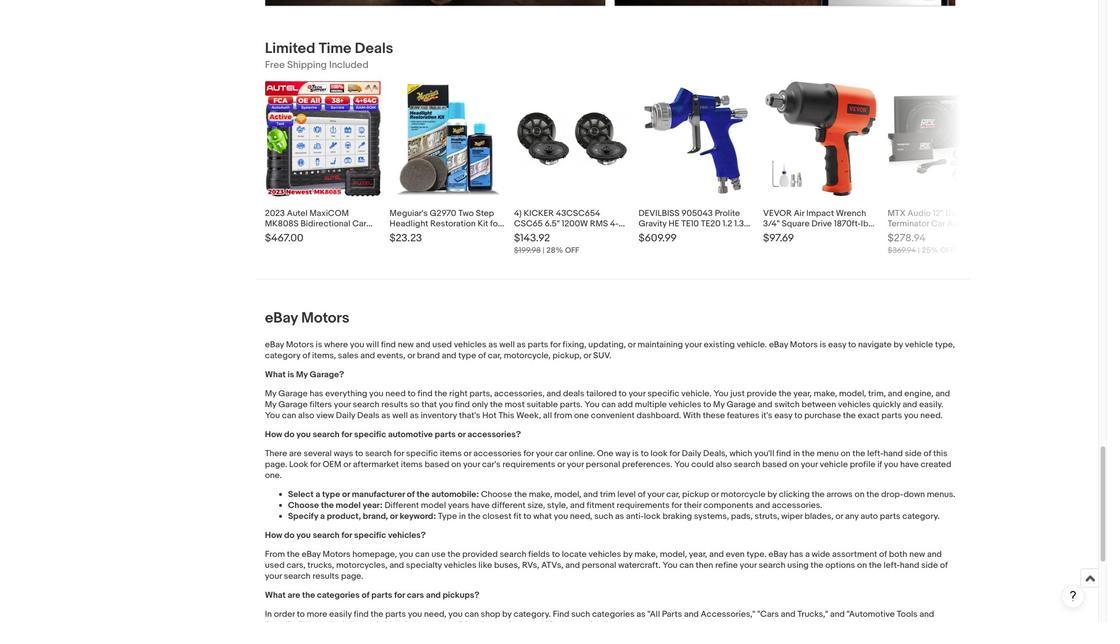 Task type: vqa. For each thing, say whether or not it's contained in the screenshot.


Task type: describe. For each thing, give the bounding box(es) containing it.
off for $278.94
[[940, 246, 955, 256]]

find up inventory
[[418, 389, 433, 400]]

and right the pads,
[[756, 501, 770, 512]]

the right more
[[328, 621, 341, 623]]

"cars
[[757, 610, 779, 621]]

from the ebay motors homepage, you can use the provided search fields to locate vehicles by make, model, year, and even type. ebay has a wide assortment of both new and used cars, trucks, motorcycles, and specialty vehicles like buses, rvs, atvs, and personal watercraft. you can then refine your search using the options on the left-hand side of your search results page.
[[265, 550, 948, 583]]

of inside the there are several ways to search for specific items or accessories for your car online. one way is to look for daily deals, which you'll find in the menu on the left-hand side of this page. look for oem or aftermarket items based on your car's requirements or your personal preferences. you could also search based on your vehicle profile if you have created one.
[[924, 449, 931, 460]]

you up several
[[296, 430, 311, 441]]

arrows
[[827, 490, 853, 501]]

there are several ways to search for specific items or accessories for your car online. one way is to look for daily deals, which you'll find in the menu on the left-hand side of this page. look for oem or aftermarket items based on your car's requirements or your personal preferences. you could also search based on your vehicle profile if you have created one.
[[265, 449, 952, 482]]

garage left "filters"
[[278, 400, 308, 411]]

one.
[[265, 471, 282, 482]]

keyword:
[[400, 512, 436, 523]]

and left easily.
[[903, 400, 917, 411]]

of up keyword:
[[407, 490, 415, 501]]

page. inside the there are several ways to search for specific items or accessories for your car online. one way is to look for daily deals, which you'll find in the menu on the left-hand side of this page. look for oem or aftermarket items based on your car's requirements or your personal preferences. you could also search based on your vehicle profile if you have created one.
[[265, 460, 287, 471]]

model, inside from the ebay motors homepage, you can use the provided search fields to locate vehicles by make, model, year, and even type. ebay has a wide assortment of both new and used cars, trucks, motorcycles, and specialty vehicles like buses, rvs, atvs, and personal watercraft. you can then refine your search using the options on the left-hand side of your search results page.
[[660, 550, 687, 561]]

parts inside the my garage has everything you need to find the right parts, accessories, and deals tailored to your specific vehicle. you just provide the year, make, model, trim, and engine, and my garage filters your search results so that you find only the most suitable parts. you can add multiple vehicles to my garage and switch between vehicles quickly and easily. you can also view daily deals as well as inventory that's hot this week, all from one convenient dashboard. with these features it's easy to purchase the exact parts you need.
[[882, 411, 902, 422]]

1 based from the left
[[425, 460, 449, 471]]

as left motorcycle,
[[488, 340, 497, 351]]

find inside ebay motors is where you will find new and used vehicles as well as parts for fixing, updating, or maintaining your existing vehicle. ebay motors is easy to navigate by vehicle type, category of items, sales and events, or brand and type of car, motorcycle, pickup, or suv.
[[381, 340, 396, 351]]

to right ways at the bottom of the page
[[355, 449, 363, 460]]

has inside the my garage has everything you need to find the right parts, accessories, and deals tailored to your specific vehicle. you just provide the year, make, model, trim, and engine, and my garage filters your search results so that you find only the most suitable parts. you can add multiple vehicles to my garage and switch between vehicles quickly and easily. you can also view daily deals as well as inventory that's hot this week, all from one convenient dashboard. with these features it's easy to purchase the exact parts you need.
[[310, 389, 323, 400]]

of down motorcycles,
[[362, 591, 370, 602]]

the left 'arrows'
[[812, 490, 825, 501]]

new inside from the ebay motors homepage, you can use the provided search fields to locate vehicles by make, model, year, and even type. ebay has a wide assortment of both new and used cars, trucks, motorcycles, and specialty vehicles like buses, rvs, atvs, and personal watercraft. you can then refine your search using the options on the left-hand side of your search results page.
[[909, 550, 925, 561]]

menu
[[817, 449, 839, 460]]

way
[[616, 449, 630, 460]]

how for how do you search for specific vehicles?
[[265, 531, 282, 542]]

te10
[[681, 219, 699, 230]]

2 model from the left
[[421, 501, 446, 512]]

and right style,
[[570, 501, 585, 512]]

preferences.
[[622, 460, 673, 471]]

or left any
[[836, 512, 843, 523]]

your left car
[[536, 449, 553, 460]]

quickly
[[873, 400, 901, 411]]

to inside ebay motors is where you will find new and used vehicles as well as parts for fixing, updating, or maintaining your existing vehicle. ebay motors is easy to navigate by vehicle type, category of items, sales and events, or brand and type of car, motorcycle, pickup, or suv.
[[848, 340, 856, 351]]

personal inside from the ebay motors homepage, you can use the provided search fields to locate vehicles by make, model, year, and even type. ebay has a wide assortment of both new and used cars, trucks, motorcycles, and specialty vehicles like buses, rvs, atvs, and personal watercraft. you can then refine your search using the options on the left-hand side of your search results page.
[[582, 561, 616, 572]]

cars,
[[287, 561, 306, 572]]

find inside the there are several ways to search for specific items or accessories for your car online. one way is to look for daily deals, which you'll find in the menu on the left-hand side of this page. look for oem or aftermarket items based on your car's requirements or your personal preferences. you could also search based on your vehicle profile if you have created one.
[[776, 449, 791, 460]]

along
[[304, 621, 326, 623]]

1 horizontal spatial items
[[440, 449, 462, 460]]

in inside the there are several ways to search for specific items or accessories for your car online. one way is to look for daily deals, which you'll find in the menu on the left-hand side of this page. look for oem or aftermarket items based on your car's requirements or your personal preferences. you could also search based on your vehicle profile if you have created one.
[[793, 449, 800, 460]]

all
[[543, 411, 552, 422]]

easily
[[329, 610, 352, 621]]

the up more
[[302, 591, 315, 602]]

search up motorcycle on the bottom of the page
[[734, 460, 761, 471]]

you right the that
[[439, 400, 453, 411]]

assortment
[[832, 550, 877, 561]]

left- inside the there are several ways to search for specific items or accessories for your car online. one way is to look for daily deals, which you'll find in the menu on the left-hand side of this page. look for oem or aftermarket items based on your car's requirements or your personal preferences. you could also search based on your vehicle profile if you have created one.
[[867, 449, 884, 460]]

vehicles left quickly
[[838, 400, 871, 411]]

auto
[[414, 229, 432, 240]]

brand,
[[363, 512, 388, 523]]

hand inside the "in order to more easily find the parts you need, you can shop by category. find such categories as "all parts and accessories," "cars and trucks," and "automotive tools and supplies" along the left-hand side of your screen. dive deeper into specific categories like:"
[[359, 621, 378, 623]]

type
[[438, 512, 457, 523]]

deals,
[[703, 449, 728, 460]]

fields
[[528, 550, 550, 561]]

your up dashboard.
[[629, 389, 646, 400]]

has inside from the ebay motors homepage, you can use the provided search fields to locate vehicles by make, model, year, and even type. ebay has a wide assortment of both new and used cars, trucks, motorcycles, and specialty vehicles like buses, rvs, atvs, and personal watercraft. you can then refine your search using the options on the left-hand side of your search results page.
[[790, 550, 803, 561]]

or up product,
[[342, 490, 350, 501]]

tools
[[897, 610, 918, 621]]

braking
[[663, 512, 692, 523]]

two
[[458, 208, 474, 219]]

to left look
[[641, 449, 649, 460]]

to right tailored at right
[[619, 389, 627, 400]]

you up the there
[[265, 411, 280, 422]]

for up ways at the bottom of the page
[[342, 430, 352, 441]]

year, inside the my garage has everything you need to find the right parts, accessories, and deals tailored to your specific vehicle. you just provide the year, make, model, trim, and engine, and my garage filters your search results so that you find only the most suitable parts. you can add multiple vehicles to my garage and switch between vehicles quickly and easily. you can also view daily deals as well as inventory that's hot this week, all from one convenient dashboard. with these features it's easy to purchase the exact parts you need.
[[794, 389, 812, 400]]

the right provide
[[779, 389, 792, 400]]

specific inside the my garage has everything you need to find the right parts, accessories, and deals tailored to your specific vehicle. you just provide the year, make, model, trim, and engine, and my garage filters your search results so that you find only the most suitable parts. you can add multiple vehicles to my garage and switch between vehicles quickly and easily. you can also view daily deals as well as inventory that's hot this week, all from one convenient dashboard. with these features it's easy to purchase the exact parts you need.
[[648, 389, 679, 400]]

navigate
[[858, 340, 892, 351]]

on up automobile:
[[451, 460, 461, 471]]

exact
[[858, 411, 880, 422]]

for left oem
[[310, 460, 321, 471]]

vehicle. inside the my garage has everything you need to find the right parts, accessories, and deals tailored to your specific vehicle. you just provide the year, make, model, trim, and engine, and my garage filters your search results so that you find only the most suitable parts. you can add multiple vehicles to my garage and switch between vehicles quickly and easily. you can also view daily deals as well as inventory that's hot this week, all from one convenient dashboard. with these features it's easy to purchase the exact parts you need.
[[681, 389, 712, 400]]

can left then
[[680, 561, 694, 572]]

garage down what is my garage?
[[278, 389, 308, 400]]

components
[[704, 501, 754, 512]]

categories left like:
[[559, 621, 602, 623]]

you inside select a type or manufacturer of the automobile: choose the make, model, and trim level of your car, pickup or motorcycle by clicking the arrows on the drop-down menus. choose the model year: different model years have different size, style, and fitment requirements for their components and accessories. specify a product, brand, or keyword: type in the closest fit to what you need, such as anti-lock braking systems, pads, struts, wiper blades, or any auto parts category.
[[554, 512, 568, 523]]

check out the ebay motors blog image
[[265, 0, 606, 6]]

need, inside the "in order to more easily find the parts you need, you can shop by category. find such categories as "all parts and accessories," "cars and trucks," and "automotive tools and supplies" along the left-hand side of your screen. dive deeper into specific categories like:"
[[424, 610, 446, 621]]

pads,
[[731, 512, 753, 523]]

and right "cars
[[781, 610, 796, 621]]

you inside the there are several ways to search for specific items or accessories for your car online. one way is to look for daily deals, which you'll find in the menu on the left-hand side of this page. look for oem or aftermarket items based on your car's requirements or your personal preferences. you could also search based on your vehicle profile if you have created one.
[[674, 460, 690, 471]]

the left size,
[[514, 490, 527, 501]]

of up parts,
[[478, 351, 486, 362]]

just
[[731, 389, 745, 400]]

and left the "even"
[[709, 550, 724, 561]]

deals inside the my garage has everything you need to find the right parts, accessories, and deals tailored to your specific vehicle. you just provide the year, make, model, trim, and engine, and my garage filters your search results so that you find only the most suitable parts. you can add multiple vehicles to my garage and switch between vehicles quickly and easily. you can also view daily deals as well as inventory that's hot this week, all from one convenient dashboard. with these features it's easy to purchase the exact parts you need.
[[357, 411, 380, 422]]

car, inside ebay motors is where you will find new and used vehicles as well as parts for fixing, updating, or maintaining your existing vehicle. ebay motors is easy to navigate by vehicle type, category of items, sales and events, or brand and type of car, motorcycle, pickup, or suv.
[[488, 351, 502, 362]]

on up clicking on the right
[[789, 460, 799, 471]]

to inside the "in order to more easily find the parts you need, you can shop by category. find such categories as "all parts and accessories," "cars and trucks," and "automotive tools and supplies" along the left-hand side of your screen. dive deeper into specific categories like:"
[[297, 610, 305, 621]]

search down from
[[284, 572, 311, 583]]

help, opens dialogs image
[[1067, 591, 1079, 603]]

for left cars
[[394, 591, 405, 602]]

parts inside ebay motors is where you will find new and used vehicles as well as parts for fixing, updating, or maintaining your existing vehicle. ebay motors is easy to navigate by vehicle type, category of items, sales and events, or brand and type of car, motorcycle, pickup, or suv.
[[528, 340, 548, 351]]

accessories
[[473, 449, 522, 460]]

anti-
[[626, 512, 644, 523]]

pickups?
[[443, 591, 479, 602]]

| for $278.94
[[918, 246, 920, 256]]

where
[[324, 340, 348, 351]]

0 vertical spatial a
[[316, 490, 320, 501]]

and left trim
[[583, 490, 598, 501]]

used inside ebay motors is where you will find new and used vehicles as well as parts for fixing, updating, or maintaining your existing vehicle. ebay motors is easy to navigate by vehicle type, category of items, sales and events, or brand and type of car, motorcycle, pickup, or suv.
[[432, 340, 452, 351]]

specific inside the "in order to more easily find the parts you need, you can shop by category. find such categories as "all parts and accessories," "cars and trucks," and "automotive tools and supplies" along the left-hand side of your screen. dive deeper into specific categories like:"
[[526, 621, 558, 623]]

any
[[845, 512, 859, 523]]

the up keyword:
[[417, 490, 430, 501]]

4) kicker 43csc654 csc65 6.5" 1200w rms 4-ohm car audio coaxial speakers image
[[514, 105, 629, 174]]

use
[[431, 550, 446, 561]]

screen.
[[428, 621, 457, 623]]

hand inside from the ebay motors homepage, you can use the provided search fields to locate vehicles by make, model, year, and even type. ebay has a wide assortment of both new and used cars, trucks, motorcycles, and specialty vehicles like buses, rvs, atvs, and personal watercraft. you can then refine your search using the options on the left-hand side of your search results page.
[[900, 561, 920, 572]]

parts inside select a type or manufacturer of the automobile: choose the make, model, and trim level of your car, pickup or motorcycle by clicking the arrows on the drop-down menus. choose the model year: different model years have different size, style, and fitment requirements for their components and accessories. specify a product, brand, or keyword: type in the closest fit to what you need, such as anti-lock braking systems, pads, struts, wiper blades, or any auto parts category.
[[880, 512, 901, 523]]

the right only at the left of the page
[[490, 400, 503, 411]]

that's
[[459, 411, 480, 422]]

what for what are the categories of parts for cars and pickups?
[[265, 591, 286, 602]]

easy inside the my garage has everything you need to find the right parts, accessories, and deals tailored to your specific vehicle. you just provide the year, make, model, trim, and engine, and my garage filters your search results so that you find only the most suitable parts. you can add multiple vehicles to my garage and switch between vehicles quickly and easily. you can also view daily deals as well as inventory that's hot this week, all from one convenient dashboard. with these features it's easy to purchase the exact parts you need.
[[774, 411, 793, 422]]

what are the categories of parts for cars and pickups?
[[265, 591, 479, 602]]

do for how do you search for specific vehicles?
[[284, 531, 295, 542]]

from
[[554, 411, 572, 422]]

duty
[[790, 229, 808, 240]]

need, inside select a type or manufacturer of the automobile: choose the make, model, and trim level of your car, pickup or motorcycle by clicking the arrows on the drop-down menus. choose the model year: different model years have different size, style, and fitment requirements for their components and accessories. specify a product, brand, or keyword: type in the closest fit to what you need, such as anti-lock braking systems, pads, struts, wiper blades, or any auto parts category.
[[570, 512, 592, 523]]

select a type or manufacturer of the automobile: choose the make, model, and trim level of your car, pickup or motorcycle by clicking the arrows on the drop-down menus. choose the model year: different model years have different size, style, and fitment requirements for their components and accessories. specify a product, brand, or keyword: type in the closest fit to what you need, such as anti-lock braking systems, pads, struts, wiper blades, or any auto parts category.
[[288, 490, 956, 523]]

on right menu
[[841, 449, 851, 460]]

lock
[[644, 512, 661, 523]]

easy inside ebay motors is where you will find new and used vehicles as well as parts for fixing, updating, or maintaining your existing vehicle. ebay motors is easy to navigate by vehicle type, category of items, sales and events, or brand and type of car, motorcycle, pickup, or suv.
[[828, 340, 846, 351]]

the left exact
[[843, 411, 856, 422]]

$467.00
[[265, 233, 304, 245]]

by inside select a type or manufacturer of the automobile: choose the make, model, and trim level of your car, pickup or motorcycle by clicking the arrows on the drop-down menus. choose the model year: different model years have different size, style, and fitment requirements for their components and accessories. specify a product, brand, or keyword: type in the closest fit to what you need, such as anti-lock braking systems, pads, struts, wiper blades, or any auto parts category.
[[768, 490, 777, 501]]

can left use
[[415, 550, 430, 561]]

accessories,"
[[701, 610, 755, 621]]

vehicle. inside ebay motors is where you will find new and used vehicles as well as parts for fixing, updating, or maintaining your existing vehicle. ebay motors is easy to navigate by vehicle type, category of items, sales and events, or brand and type of car, motorcycle, pickup, or suv.
[[737, 340, 767, 351]]

1 horizontal spatial choose
[[481, 490, 512, 501]]

find
[[553, 610, 569, 621]]

do for how do you search for specific automotive parts or accessories?
[[284, 430, 295, 441]]

vehicles inside ebay motors is where you will find new and used vehicles as well as parts for fixing, updating, or maintaining your existing vehicle. ebay motors is easy to navigate by vehicle type, category of items, sales and events, or brand and type of car, motorcycle, pickup, or suv.
[[454, 340, 487, 351]]

you inside from the ebay motors homepage, you can use the provided search fields to locate vehicles by make, model, year, and even type. ebay has a wide assortment of both new and used cars, trucks, motorcycles, and specialty vehicles like buses, rvs, atvs, and personal watercraft. you can then refine your search using the options on the left-hand side of your search results page.
[[663, 561, 678, 572]]

like
[[478, 561, 492, 572]]

is down category on the left bottom of page
[[288, 370, 294, 381]]

parts.
[[560, 400, 583, 411]]

garage left it's
[[727, 400, 756, 411]]

created
[[921, 460, 952, 471]]

pickup,
[[553, 351, 582, 362]]

to left purchase
[[795, 411, 803, 422]]

well inside the my garage has everything you need to find the right parts, accessories, and deals tailored to your specific vehicle. you just provide the year, make, model, trim, and engine, and my garage filters your search results so that you find only the most suitable parts. you can add multiple vehicles to my garage and switch between vehicles quickly and easily. you can also view daily deals as well as inventory that's hot this week, all from one convenient dashboard. with these features it's easy to purchase the exact parts you need.
[[392, 411, 408, 422]]

vehicle inside ebay motors is where you will find new and used vehicles as well as parts for fixing, updating, or maintaining your existing vehicle. ebay motors is easy to navigate by vehicle type, category of items, sales and events, or brand and type of car, motorcycle, pickup, or suv.
[[905, 340, 933, 351]]

my garage has everything you need to find the right parts, accessories, and deals tailored to your specific vehicle. you just provide the year, make, model, trim, and engine, and my garage filters your search results so that you find only the most suitable parts. you can add multiple vehicles to my garage and switch between vehicles quickly and easily. you can also view daily deals as well as inventory that's hot this week, all from one convenient dashboard. with these features it's easy to purchase the exact parts you need.
[[265, 389, 950, 422]]

search down how do you search for specific automotive parts or accessories?
[[365, 449, 392, 460]]

switch
[[774, 400, 800, 411]]

the right from
[[287, 550, 300, 561]]

as up how do you search for specific automotive parts or accessories?
[[382, 411, 391, 422]]

also inside the there are several ways to search for specific items or accessories for your car online. one way is to look for daily deals, which you'll find in the menu on the left-hand side of this page. look for oem or aftermarket items based on your car's requirements or your personal preferences. you could also search based on your vehicle profile if you have created one.
[[716, 460, 732, 471]]

and right both
[[927, 550, 942, 561]]

search down product,
[[313, 531, 340, 542]]

left- inside from the ebay motors homepage, you can use the provided search fields to locate vehicles by make, model, year, and even type. ebay has a wide assortment of both new and used cars, trucks, motorcycles, and specialty vehicles like buses, rvs, atvs, and personal watercraft. you can then refine your search using the options on the left-hand side of your search results page.
[[884, 561, 900, 572]]

you left the need
[[369, 389, 384, 400]]

for inside select a type or manufacturer of the automobile: choose the make, model, and trim level of your car, pickup or motorcycle by clicking the arrows on the drop-down menus. choose the model year: different model years have different size, style, and fitment requirements for their components and accessories. specify a product, brand, or keyword: type in the closest fit to what you need, such as anti-lock braking systems, pads, struts, wiper blades, or any auto parts category.
[[672, 501, 682, 512]]

your right refine
[[740, 561, 757, 572]]

time
[[319, 40, 352, 58]]

and right the brand
[[442, 351, 456, 362]]

1.3
[[734, 219, 744, 230]]

such inside the "in order to more easily find the parts you need, you can shop by category. find such categories as "all parts and accessories," "cars and trucks," and "automotive tools and supplies" along the left-hand side of your screen. dive deeper into specific categories like:"
[[571, 610, 590, 621]]

for down how do you search for specific automotive parts or accessories?
[[394, 449, 404, 460]]

and right sales
[[360, 351, 375, 362]]

and right cars
[[426, 591, 441, 602]]

categories up easily at the left bottom of page
[[317, 591, 360, 602]]

you inside ebay motors is where you will find new and used vehicles as well as parts for fixing, updating, or maintaining your existing vehicle. ebay motors is easy to navigate by vehicle type, category of items, sales and events, or brand and type of car, motorcycle, pickup, or suv.
[[350, 340, 364, 351]]

and right trucks,"
[[830, 610, 845, 621]]

on inside from the ebay motors homepage, you can use the provided search fields to locate vehicles by make, model, year, and even type. ebay has a wide assortment of both new and used cars, trucks, motorcycles, and specialty vehicles like buses, rvs, atvs, and personal watercraft. you can then refine your search using the options on the left-hand side of your search results page.
[[857, 561, 867, 572]]

spray
[[651, 229, 673, 240]]

of left both
[[879, 550, 887, 561]]

and right atvs,
[[565, 561, 580, 572]]

heavy
[[763, 229, 788, 240]]

drive
[[812, 219, 832, 230]]

hand inside the there are several ways to search for specific items or accessories for your car online. one way is to look for daily deals, which you'll find in the menu on the left-hand side of this page. look for oem or aftermarket items based on your car's requirements or your personal preferences. you could also search based on your vehicle profile if you have created one.
[[884, 449, 903, 460]]

ebay right from
[[302, 550, 321, 561]]

and right trim,
[[888, 389, 903, 400]]

and right parts
[[684, 610, 699, 621]]

restoration
[[430, 219, 476, 230]]

the right use
[[448, 550, 460, 561]]

1 model from the left
[[336, 501, 361, 512]]

gun
[[674, 229, 691, 240]]

dive
[[459, 621, 476, 623]]

daily inside the there are several ways to search for specific items or accessories for your car online. one way is to look for daily deals, which you'll find in the menu on the left-hand side of this page. look for oem or aftermarket items based on your car's requirements or your personal preferences. you could also search based on your vehicle profile if you have created one.
[[682, 449, 701, 460]]

from
[[265, 550, 285, 561]]

specific up homepage,
[[354, 531, 386, 542]]

side inside from the ebay motors homepage, you can use the provided search fields to locate vehicles by make, model, year, and even type. ebay has a wide assortment of both new and used cars, trucks, motorcycles, and specialty vehicles like buses, rvs, atvs, and personal watercraft. you can then refine your search using the options on the left-hand side of your search results page.
[[921, 561, 938, 572]]

everything
[[325, 389, 367, 400]]

the right using
[[811, 561, 824, 572]]

the left menu
[[802, 449, 815, 460]]

$23.23
[[390, 233, 422, 245]]

search left fields
[[500, 550, 527, 561]]

for inside ebay motors is where you will find new and used vehicles as well as parts for fixing, updating, or maintaining your existing vehicle. ebay motors is easy to navigate by vehicle type, category of items, sales and events, or brand and type of car, motorcycle, pickup, or suv.
[[550, 340, 561, 351]]

to inside select a type or manufacturer of the automobile: choose the make, model, and trim level of your car, pickup or motorcycle by clicking the arrows on the drop-down menus. choose the model year: different model years have different size, style, and fitment requirements for their components and accessories. specify a product, brand, or keyword: type in the closest fit to what you need, such as anti-lock braking systems, pads, struts, wiper blades, or any auto parts category.
[[523, 512, 531, 523]]

between
[[802, 400, 836, 411]]

well inside ebay motors is where you will find new and used vehicles as well as parts for fixing, updating, or maintaining your existing vehicle. ebay motors is easy to navigate by vehicle type, category of items, sales and events, or brand and type of car, motorcycle, pickup, or suv.
[[499, 340, 515, 351]]

0 horizontal spatial items
[[401, 460, 423, 471]]

deeper
[[478, 621, 507, 623]]

fitment
[[587, 501, 615, 512]]

vevor air impact wrench 3/4" square drive 1870ft-lb heavy duty torque 90-120psi image
[[763, 82, 879, 197]]

detailing
[[434, 229, 470, 240]]

find inside the "in order to more easily find the parts you need, you can shop by category. find such categories as "all parts and accessories," "cars and trucks," and "automotive tools and supplies" along the left-hand side of your screen. dive deeper into specific categories like:"
[[354, 610, 369, 621]]

the down what are the categories of parts for cars and pickups?
[[371, 610, 383, 621]]

their
[[684, 501, 702, 512]]

purchase
[[804, 411, 841, 422]]

for right look
[[670, 449, 680, 460]]

| for $143.92
[[543, 246, 545, 256]]

$199.98 text field
[[514, 246, 541, 256]]

meguiar's g2970 two step headlight restoration kit for car & auto detailing
[[390, 208, 501, 240]]

the left right
[[435, 389, 447, 400]]

the left if
[[853, 449, 865, 460]]

category
[[265, 351, 300, 362]]

side inside the "in order to more easily find the parts you need, you can shop by category. find such categories as "all parts and accessories," "cars and trucks," and "automotive tools and supplies" along the left-hand side of your screen. dive deeper into specific categories like:"
[[380, 621, 397, 623]]

included
[[329, 60, 369, 71]]

view
[[316, 411, 334, 422]]

air
[[794, 208, 805, 219]]

category. inside select a type or manufacturer of the automobile: choose the make, model, and trim level of your car, pickup or motorcycle by clicking the arrows on the drop-down menus. choose the model year: different model years have different size, style, and fitment requirements for their components and accessories. specify a product, brand, or keyword: type in the closest fit to what you need, such as anti-lock braking systems, pads, struts, wiper blades, or any auto parts category.
[[903, 512, 940, 523]]

mtx audio 12" dual terminator car audio subwoofer package+amplifier+amp kit image
[[888, 95, 1003, 183]]

to inside from the ebay motors homepage, you can use the provided search fields to locate vehicles by make, model, year, and even type. ebay has a wide assortment of both new and used cars, trucks, motorcycles, and specialty vehicles like buses, rvs, atvs, and personal watercraft. you can then refine your search using the options on the left-hand side of your search results page.
[[552, 550, 560, 561]]

suitable
[[527, 400, 558, 411]]

or left the suv.
[[584, 351, 591, 362]]

is left navigate
[[820, 340, 826, 351]]

your inside ebay motors is where you will find new and used vehicles as well as parts for fixing, updating, or maintaining your existing vehicle. ebay motors is easy to navigate by vehicle type, category of items, sales and events, or brand and type of car, motorcycle, pickup, or suv.
[[685, 340, 702, 351]]

easily.
[[919, 400, 944, 411]]

or right updating,
[[628, 340, 636, 351]]

used inside from the ebay motors homepage, you can use the provided search fields to locate vehicles by make, model, year, and even type. ebay has a wide assortment of both new and used cars, trucks, motorcycles, and specialty vehicles like buses, rvs, atvs, and personal watercraft. you can then refine your search using the options on the left-hand side of your search results page.
[[265, 561, 285, 572]]

model, inside the my garage has everything you need to find the right parts, accessories, and deals tailored to your specific vehicle. you just provide the year, make, model, trim, and engine, and my garage filters your search results so that you find only the most suitable parts. you can add multiple vehicles to my garage and switch between vehicles quickly and easily. you can also view daily deals as well as inventory that's hot this week, all from one convenient dashboard. with these features it's easy to purchase the exact parts you need.
[[839, 389, 866, 400]]

shipping
[[287, 60, 327, 71]]

905043
[[682, 208, 713, 219]]

cup
[[718, 229, 735, 240]]

$97.69
[[763, 233, 794, 245]]

the left drop-
[[867, 490, 879, 501]]

find left only at the left of the page
[[455, 400, 470, 411]]

or left the brand
[[407, 351, 415, 362]]

results inside from the ebay motors homepage, you can use the provided search fields to locate vehicles by make, model, year, and even type. ebay has a wide assortment of both new and used cars, trucks, motorcycles, and specialty vehicles like buses, rvs, atvs, and personal watercraft. you can then refine your search using the options on the left-hand side of your search results page.
[[312, 572, 339, 583]]

or down that's at left bottom
[[458, 430, 466, 441]]

the left closest
[[468, 512, 481, 523]]

in order to more easily find the parts you need, you can shop by category. find such categories as "all parts and accessories," "cars and trucks," and "automotive tools and supplies" along the left-hand side of your screen. dive deeper into specific categories like:
[[265, 610, 934, 623]]

ebay up provide
[[769, 340, 788, 351]]

vehicles right locate
[[589, 550, 621, 561]]

that
[[421, 400, 437, 411]]

for down product,
[[342, 531, 352, 542]]

manufacturer
[[352, 490, 405, 501]]

as left pickup,
[[517, 340, 526, 351]]

watercraft.
[[618, 561, 661, 572]]

as inside the "in order to more easily find the parts you need, you can shop by category. find such categories as "all parts and accessories," "cars and trucks," and "automotive tools and supplies" along the left-hand side of your screen. dive deeper into specific categories like:"
[[637, 610, 646, 621]]

accessories.
[[772, 501, 823, 512]]

or left online.
[[557, 460, 565, 471]]

you down pickups?
[[448, 610, 463, 621]]



Task type: locate. For each thing, give the bounding box(es) containing it.
0 vertical spatial such
[[594, 512, 613, 523]]

results inside the my garage has everything you need to find the right parts, accessories, and deals tailored to your specific vehicle. you just provide the year, make, model, trim, and engine, and my garage filters your search results so that you find only the most suitable parts. you can add multiple vehicles to my garage and switch between vehicles quickly and easily. you can also view daily deals as well as inventory that's hot this week, all from one convenient dashboard. with these features it's easy to purchase the exact parts you need.
[[381, 400, 408, 411]]

well up accessories,
[[499, 340, 515, 351]]

specific
[[648, 389, 679, 400], [354, 430, 386, 441], [406, 449, 438, 460], [354, 531, 386, 542], [526, 621, 558, 623]]

and left switch
[[758, 400, 773, 411]]

meguiar's
[[390, 208, 428, 219]]

1 vertical spatial are
[[288, 591, 300, 602]]

1 horizontal spatial category.
[[903, 512, 940, 523]]

more
[[307, 610, 327, 621]]

year, inside from the ebay motors homepage, you can use the provided search fields to locate vehicles by make, model, year, and even type. ebay has a wide assortment of both new and used cars, trucks, motorcycles, and specialty vehicles like buses, rvs, atvs, and personal watercraft. you can then refine your search using the options on the left-hand side of your search results page.
[[689, 550, 707, 561]]

0 vertical spatial do
[[284, 430, 295, 441]]

"all
[[648, 610, 660, 621]]

2023 autel maxicom mk808s bidirectional car diagnostic scanner tool key coding image
[[265, 82, 380, 197]]

vevor
[[763, 208, 792, 219]]

search down view at bottom
[[313, 430, 340, 441]]

0 horizontal spatial model
[[336, 501, 361, 512]]

such
[[594, 512, 613, 523], [571, 610, 590, 621]]

you inside the there are several ways to search for specific items or accessories for your car online. one way is to look for daily deals, which you'll find in the menu on the left-hand side of this page. look for oem or aftermarket items based on your car's requirements or your personal preferences. you could also search based on your vehicle profile if you have created one.
[[884, 460, 898, 471]]

model, inside select a type or manufacturer of the automobile: choose the make, model, and trim level of your car, pickup or motorcycle by clicking the arrows on the drop-down menus. choose the model year: different model years have different size, style, and fitment requirements for their components and accessories. specify a product, brand, or keyword: type in the closest fit to what you need, such as anti-lock braking systems, pads, struts, wiper blades, or any auto parts category.
[[554, 490, 581, 501]]

by inside ebay motors is where you will find new and used vehicles as well as parts for fixing, updating, or maintaining your existing vehicle. ebay motors is easy to navigate by vehicle type, category of items, sales and events, or brand and type of car, motorcycle, pickup, or suv.
[[894, 340, 903, 351]]

2 vertical spatial left-
[[343, 621, 359, 623]]

0 vertical spatial in
[[793, 449, 800, 460]]

1 horizontal spatial page.
[[341, 572, 363, 583]]

specific inside the there are several ways to search for specific items or accessories for your car online. one way is to look for daily deals, which you'll find in the menu on the left-hand side of this page. look for oem or aftermarket items based on your car's requirements or your personal preferences. you could also search based on your vehicle profile if you have created one.
[[406, 449, 438, 460]]

of inside the "in order to more easily find the parts you need, you can shop by category. find such categories as "all parts and accessories," "cars and trucks," and "automotive tools and supplies" along the left-hand side of your screen. dive deeper into specific categories like:"
[[399, 621, 407, 623]]

0 vertical spatial model,
[[839, 389, 866, 400]]

0 horizontal spatial used
[[265, 561, 285, 572]]

filters
[[310, 400, 332, 411]]

0 horizontal spatial vehicle
[[820, 460, 848, 471]]

trucks,
[[308, 561, 334, 572]]

1 horizontal spatial easy
[[828, 340, 846, 351]]

2 | from the left
[[918, 246, 920, 256]]

left- down exact
[[867, 449, 884, 460]]

2 based from the left
[[763, 460, 787, 471]]

0 horizontal spatial year,
[[689, 550, 707, 561]]

vehicles left "these"
[[669, 400, 701, 411]]

1 off from the left
[[565, 246, 579, 256]]

model
[[336, 501, 361, 512], [421, 501, 446, 512]]

of right level
[[638, 490, 646, 501]]

0 vertical spatial car,
[[488, 351, 502, 362]]

need.
[[920, 411, 943, 422]]

daily
[[336, 411, 355, 422], [682, 449, 701, 460]]

items down inventory
[[440, 449, 462, 460]]

to right the need
[[408, 389, 416, 400]]

suv.
[[593, 351, 612, 362]]

0 vertical spatial are
[[289, 449, 302, 460]]

pickup
[[682, 490, 709, 501]]

add
[[618, 400, 633, 411]]

1 horizontal spatial vehicle.
[[737, 340, 767, 351]]

1 vertical spatial in
[[459, 512, 466, 523]]

1 vertical spatial a
[[320, 512, 325, 523]]

2 horizontal spatial model,
[[839, 389, 866, 400]]

what for what is my garage?
[[265, 370, 286, 381]]

search left the need
[[353, 400, 380, 411]]

1 vertical spatial need,
[[424, 610, 446, 621]]

motors
[[301, 310, 349, 328], [286, 340, 314, 351], [790, 340, 818, 351], [323, 550, 351, 561]]

on inside select a type or manufacturer of the automobile: choose the make, model, and trim level of your car, pickup or motorcycle by clicking the arrows on the drop-down menus. choose the model year: different model years have different size, style, and fitment requirements for their components and accessories. specify a product, brand, or keyword: type in the closest fit to what you need, such as anti-lock braking systems, pads, struts, wiper blades, or any auto parts category.
[[855, 490, 865, 501]]

0 horizontal spatial none text field
[[265, 0, 606, 7]]

0 horizontal spatial based
[[425, 460, 449, 471]]

0 horizontal spatial make,
[[529, 490, 552, 501]]

1 what from the top
[[265, 370, 286, 381]]

as left "all
[[637, 610, 646, 621]]

parts left cars
[[371, 591, 392, 602]]

1 horizontal spatial kit
[[693, 229, 703, 240]]

1 horizontal spatial based
[[763, 460, 787, 471]]

0 vertical spatial side
[[905, 449, 922, 460]]

parts inside the "in order to more easily find the parts you need, you can shop by category. find such categories as "all parts and accessories," "cars and trucks," and "automotive tools and supplies" along the left-hand side of your screen. dive deeper into specific categories like:"
[[385, 610, 406, 621]]

you left will
[[350, 340, 364, 351]]

do up the there
[[284, 430, 295, 441]]

0 horizontal spatial daily
[[336, 411, 355, 422]]

style,
[[547, 501, 568, 512]]

your left car's
[[463, 460, 480, 471]]

0 horizontal spatial have
[[471, 501, 490, 512]]

ebay
[[265, 310, 298, 328], [265, 340, 284, 351], [769, 340, 788, 351], [302, 550, 321, 561], [769, 550, 788, 561]]

as
[[488, 340, 497, 351], [517, 340, 526, 351], [382, 411, 391, 422], [410, 411, 419, 422], [615, 512, 624, 523], [637, 610, 646, 621]]

tailored
[[586, 389, 617, 400]]

specific down "automotive" at the bottom
[[406, 449, 438, 460]]

0 horizontal spatial well
[[392, 411, 408, 422]]

week,
[[516, 411, 541, 422]]

1 horizontal spatial used
[[432, 340, 452, 351]]

1 vertical spatial has
[[790, 550, 803, 561]]

0 horizontal spatial category.
[[514, 610, 551, 621]]

0 vertical spatial category.
[[903, 512, 940, 523]]

vehicles right the brand
[[454, 340, 487, 351]]

one
[[574, 411, 589, 422]]

kit right two
[[478, 219, 488, 230]]

none text field ebay motors app
[[615, 0, 956, 7]]

type.
[[747, 550, 767, 561]]

make, inside select a type or manufacturer of the automobile: choose the make, model, and trim level of your car, pickup or motorcycle by clicking the arrows on the drop-down menus. choose the model year: different model years have different size, style, and fitment requirements for their components and accessories. specify a product, brand, or keyword: type in the closest fit to what you need, such as anti-lock braking systems, pads, struts, wiper blades, or any auto parts category.
[[529, 490, 552, 501]]

and right tools
[[920, 610, 934, 621]]

1 vertical spatial page.
[[341, 572, 363, 583]]

you down vehicles?
[[399, 550, 413, 561]]

hand up tools
[[900, 561, 920, 572]]

by inside the "in order to more easily find the parts you need, you can shop by category. find such categories as "all parts and accessories," "cars and trucks," and "automotive tools and supplies" along the left-hand side of your screen. dive deeper into specific categories like:"
[[502, 610, 512, 621]]

make, inside from the ebay motors homepage, you can use the provided search fields to locate vehicles by make, model, year, and even type. ebay has a wide assortment of both new and used cars, trucks, motorcycles, and specialty vehicles like buses, rvs, atvs, and personal watercraft. you can then refine your search using the options on the left-hand side of your search results page.
[[635, 550, 658, 561]]

by right navigate
[[894, 340, 903, 351]]

left- right assortment
[[884, 561, 900, 572]]

1 vertical spatial model,
[[554, 490, 581, 501]]

you down cars
[[408, 610, 422, 621]]

vehicle left profile
[[820, 460, 848, 471]]

do
[[284, 430, 295, 441], [284, 531, 295, 542]]

0 vertical spatial what
[[265, 370, 286, 381]]

how up the there
[[265, 430, 282, 441]]

have
[[900, 460, 919, 471], [471, 501, 490, 512]]

meguiar's g2970 two step headlight restoration kit for car & auto detailing image
[[390, 82, 505, 197]]

to left navigate
[[848, 340, 856, 351]]

engine,
[[905, 389, 934, 400]]

1 horizontal spatial year,
[[794, 389, 812, 400]]

category. left find
[[514, 610, 551, 621]]

right
[[449, 389, 468, 400]]

on right options on the right bottom of the page
[[857, 561, 867, 572]]

fit
[[514, 512, 522, 523]]

new inside ebay motors is where you will find new and used vehicles as well as parts for fixing, updating, or maintaining your existing vehicle. ebay motors is easy to navigate by vehicle type, category of items, sales and events, or brand and type of car, motorcycle, pickup, or suv.
[[398, 340, 414, 351]]

1 vertical spatial side
[[921, 561, 938, 572]]

type inside select a type or manufacturer of the automobile: choose the make, model, and trim level of your car, pickup or motorcycle by clicking the arrows on the drop-down menus. choose the model year: different model years have different size, style, and fitment requirements for their components and accessories. specify a product, brand, or keyword: type in the closest fit to what you need, such as anti-lock braking systems, pads, struts, wiper blades, or any auto parts category.
[[322, 490, 340, 501]]

none text field check out the ebay motors blog
[[265, 0, 606, 7]]

trucks,"
[[798, 610, 828, 621]]

you left need.
[[904, 411, 919, 422]]

free
[[265, 60, 285, 71]]

you inside from the ebay motors homepage, you can use the provided search fields to locate vehicles by make, model, year, and even type. ebay has a wide assortment of both new and used cars, trucks, motorcycles, and specialty vehicles like buses, rvs, atvs, and personal watercraft. you can then refine your search using the options on the left-hand side of your search results page.
[[399, 550, 413, 561]]

2 vertical spatial side
[[380, 621, 397, 623]]

trim,
[[868, 389, 886, 400]]

0 vertical spatial requirements
[[503, 460, 555, 471]]

off right 25%
[[940, 246, 955, 256]]

0 vertical spatial vehicle.
[[737, 340, 767, 351]]

1 horizontal spatial new
[[909, 550, 925, 561]]

0 vertical spatial also
[[298, 411, 314, 422]]

cars
[[407, 591, 424, 602]]

search left using
[[759, 561, 786, 572]]

1 horizontal spatial need,
[[570, 512, 592, 523]]

| inside $143.92 $199.98 | 28% off
[[543, 246, 545, 256]]

1 horizontal spatial |
[[918, 246, 920, 256]]

hand right if
[[884, 449, 903, 460]]

have inside the there are several ways to search for specific items or accessories for your car online. one way is to look for daily deals, which you'll find in the menu on the left-hand side of this page. look for oem or aftermarket items based on your car's requirements or your personal preferences. you could also search based on your vehicle profile if you have created one.
[[900, 460, 919, 471]]

$278.94
[[888, 233, 926, 245]]

specific right into on the left of the page
[[526, 621, 558, 623]]

left- inside the "in order to more easily find the parts you need, you can shop by category. find such categories as "all parts and accessories," "cars and trucks," and "automotive tools and supplies" along the left-hand side of your screen. dive deeper into specific categories like:"
[[343, 621, 359, 623]]

results left so
[[381, 400, 408, 411]]

0 vertical spatial new
[[398, 340, 414, 351]]

1 vertical spatial make,
[[529, 490, 552, 501]]

are for several
[[289, 449, 302, 460]]

motors inside from the ebay motors homepage, you can use the provided search fields to locate vehicles by make, model, year, and even type. ebay has a wide assortment of both new and used cars, trucks, motorcycles, and specialty vehicles like buses, rvs, atvs, and personal watercraft. you can then refine your search using the options on the left-hand side of your search results page.
[[323, 550, 351, 561]]

are inside the there are several ways to search for specific items or accessories for your car online. one way is to look for daily deals, which you'll find in the menu on the left-hand side of this page. look for oem or aftermarket items based on your car's requirements or your personal preferences. you could also search based on your vehicle profile if you have created one.
[[289, 449, 302, 460]]

daily inside the my garage has everything you need to find the right parts, accessories, and deals tailored to your specific vehicle. you just provide the year, make, model, trim, and engine, and my garage filters your search results so that you find only the most suitable parts. you can add multiple vehicles to my garage and switch between vehicles quickly and easily. you can also view daily deals as well as inventory that's hot this week, all from one convenient dashboard. with these features it's easy to purchase the exact parts you need.
[[336, 411, 355, 422]]

0 vertical spatial well
[[499, 340, 515, 351]]

into
[[509, 621, 524, 623]]

or right oem
[[343, 460, 351, 471]]

ebay right type.
[[769, 550, 788, 561]]

| inside $278.94 $369.94 | 25% off
[[918, 246, 920, 256]]

0 vertical spatial vehicle
[[905, 340, 933, 351]]

search inside the my garage has everything you need to find the right parts, accessories, and deals tailored to your specific vehicle. you just provide the year, make, model, trim, and engine, and my garage filters your search results so that you find only the most suitable parts. you can add multiple vehicles to my garage and switch between vehicles quickly and easily. you can also view daily deals as well as inventory that's hot this week, all from one convenient dashboard. with these features it's easy to purchase the exact parts you need.
[[353, 400, 380, 411]]

your left existing
[[685, 340, 702, 351]]

you right parts.
[[585, 400, 600, 411]]

have inside select a type or manufacturer of the automobile: choose the make, model, and trim level of your car, pickup or motorcycle by clicking the arrows on the drop-down menus. choose the model year: different model years have different size, style, and fitment requirements for their components and accessories. specify a product, brand, or keyword: type in the closest fit to what you need, such as anti-lock braking systems, pads, struts, wiper blades, or any auto parts category.
[[471, 501, 490, 512]]

also inside the my garage has everything you need to find the right parts, accessories, and deals tailored to your specific vehicle. you just provide the year, make, model, trim, and engine, and my garage filters your search results so that you find only the most suitable parts. you can add multiple vehicles to my garage and switch between vehicles quickly and easily. you can also view daily deals as well as inventory that's hot this week, all from one convenient dashboard. with these features it's easy to purchase the exact parts you need.
[[298, 411, 314, 422]]

2 vertical spatial a
[[805, 550, 810, 561]]

1 vertical spatial personal
[[582, 561, 616, 572]]

2 horizontal spatial make,
[[814, 389, 837, 400]]

gravity
[[639, 219, 667, 230]]

new
[[398, 340, 414, 351], [909, 550, 925, 561]]

different
[[385, 501, 419, 512]]

or right pickup
[[711, 490, 719, 501]]

a inside from the ebay motors homepage, you can use the provided search fields to locate vehicles by make, model, year, and even type. ebay has a wide assortment of both new and used cars, trucks, motorcycles, and specialty vehicles like buses, rvs, atvs, and personal watercraft. you can then refine your search using the options on the left-hand side of your search results page.
[[805, 550, 810, 561]]

vehicles
[[454, 340, 487, 351], [669, 400, 701, 411], [838, 400, 871, 411], [589, 550, 621, 561], [444, 561, 477, 572]]

in inside select a type or manufacturer of the automobile: choose the make, model, and trim level of your car, pickup or motorcycle by clicking the arrows on the drop-down menus. choose the model year: different model years have different size, style, and fitment requirements for their components and accessories. specify a product, brand, or keyword: type in the closest fit to what you need, such as anti-lock braking systems, pads, struts, wiper blades, or any auto parts category.
[[459, 512, 466, 523]]

in right type
[[459, 512, 466, 523]]

ebay motors app image
[[615, 0, 956, 6]]

wiper
[[781, 512, 803, 523]]

0 vertical spatial page.
[[265, 460, 287, 471]]

1 horizontal spatial requirements
[[617, 501, 670, 512]]

w/
[[705, 229, 716, 240]]

vehicle inside the there are several ways to search for specific items or accessories for your car online. one way is to look for daily deals, which you'll find in the menu on the left-hand side of this page. look for oem or aftermarket items based on your car's requirements or your personal preferences. you could also search based on your vehicle profile if you have created one.
[[820, 460, 848, 471]]

to left more
[[297, 610, 305, 621]]

provided
[[462, 550, 498, 561]]

page. up what are the categories of parts for cars and pickups?
[[341, 572, 363, 583]]

1 horizontal spatial off
[[940, 246, 955, 256]]

what
[[533, 512, 552, 523]]

are for the
[[288, 591, 300, 602]]

categories
[[317, 591, 360, 602], [592, 610, 635, 621], [559, 621, 602, 623]]

$609.99
[[639, 233, 677, 245]]

choose up closest
[[481, 490, 512, 501]]

0 vertical spatial make,
[[814, 389, 837, 400]]

off inside $143.92 $199.98 | 28% off
[[565, 246, 579, 256]]

0 horizontal spatial requirements
[[503, 460, 555, 471]]

0 horizontal spatial easy
[[774, 411, 793, 422]]

results right cars,
[[312, 572, 339, 583]]

using
[[787, 561, 809, 572]]

look
[[289, 460, 308, 471]]

off for $143.92
[[565, 246, 579, 256]]

1 horizontal spatial results
[[381, 400, 408, 411]]

categories left "all
[[592, 610, 635, 621]]

wide
[[812, 550, 830, 561]]

in left menu
[[793, 449, 800, 460]]

model, right size,
[[554, 490, 581, 501]]

model,
[[839, 389, 866, 400], [554, 490, 581, 501], [660, 550, 687, 561]]

1 none text field from the left
[[265, 0, 606, 7]]

$369.94 text field
[[888, 246, 916, 256]]

0 horizontal spatial has
[[310, 389, 323, 400]]

requirements inside the there are several ways to search for specific items or accessories for your car online. one way is to look for daily deals, which you'll find in the menu on the left-hand side of this page. look for oem or aftermarket items based on your car's requirements or your personal preferences. you could also search based on your vehicle profile if you have created one.
[[503, 460, 555, 471]]

has left wide at the right bottom of the page
[[790, 550, 803, 561]]

multiple
[[635, 400, 667, 411]]

is right way
[[632, 449, 639, 460]]

0 horizontal spatial new
[[398, 340, 414, 351]]

hot
[[482, 411, 497, 422]]

can inside the "in order to more easily find the parts you need, you can shop by category. find such categories as "all parts and accessories," "cars and trucks," and "automotive tools and supplies" along the left-hand side of your screen. dive deeper into specific categories like:"
[[465, 610, 479, 621]]

which
[[730, 449, 752, 460]]

0 vertical spatial daily
[[336, 411, 355, 422]]

2 what from the top
[[265, 591, 286, 602]]

devilbiss 905043 prolite gravity he te10 te20 1.2 1.3 1.4 spray gun kit w/ cup image
[[642, 82, 751, 197]]

vehicles?
[[388, 531, 426, 542]]

0 horizontal spatial choose
[[288, 501, 319, 512]]

convenient
[[591, 411, 635, 422]]

1 vertical spatial how
[[265, 531, 282, 542]]

can
[[602, 400, 616, 411], [282, 411, 296, 422], [415, 550, 430, 561], [680, 561, 694, 572], [465, 610, 479, 621]]

accessories,
[[494, 389, 545, 400]]

0 vertical spatial has
[[310, 389, 323, 400]]

side left this
[[905, 449, 922, 460]]

for right accessories
[[524, 449, 534, 460]]

1 horizontal spatial vehicle
[[905, 340, 933, 351]]

several
[[304, 449, 332, 460]]

120psi
[[852, 229, 878, 240]]

0 vertical spatial deals
[[355, 40, 393, 58]]

specific up aftermarket
[[354, 430, 386, 441]]

0 vertical spatial have
[[900, 460, 919, 471]]

$143.92 $199.98 | 28% off
[[514, 233, 579, 256]]

1 | from the left
[[543, 246, 545, 256]]

1 vertical spatial easy
[[774, 411, 793, 422]]

motorcycles,
[[336, 561, 388, 572]]

shop
[[481, 610, 500, 621]]

year, left refine
[[689, 550, 707, 561]]

you down specify
[[296, 531, 311, 542]]

0 vertical spatial personal
[[586, 460, 620, 471]]

for left 'their'
[[672, 501, 682, 512]]

2 do from the top
[[284, 531, 295, 542]]

vehicle. up with
[[681, 389, 712, 400]]

1 horizontal spatial in
[[793, 449, 800, 460]]

a right 'select'
[[316, 490, 320, 501]]

the right specify
[[321, 501, 334, 512]]

easy right it's
[[774, 411, 793, 422]]

deals up included
[[355, 40, 393, 58]]

for inside the meguiar's g2970 two step headlight restoration kit for car & auto detailing
[[490, 219, 501, 230]]

0 horizontal spatial car,
[[488, 351, 502, 362]]

1 horizontal spatial type
[[458, 351, 476, 362]]

how for how do you search for specific automotive parts or accessories?
[[265, 430, 282, 441]]

parts right exact
[[882, 411, 902, 422]]

"automotive
[[847, 610, 895, 621]]

1 vertical spatial car,
[[666, 490, 680, 501]]

sales
[[338, 351, 359, 362]]

rvs,
[[522, 561, 539, 572]]

can left the add
[[602, 400, 616, 411]]

your inside select a type or manufacturer of the automobile: choose the make, model, and trim level of your car, pickup or motorcycle by clicking the arrows on the drop-down menus. choose the model year: different model years have different size, style, and fitment requirements for their components and accessories. specify a product, brand, or keyword: type in the closest fit to what you need, such as anti-lock braking systems, pads, struts, wiper blades, or any auto parts category.
[[648, 490, 664, 501]]

0 horizontal spatial vehicle.
[[681, 389, 712, 400]]

hand
[[884, 449, 903, 460], [900, 561, 920, 572], [359, 621, 378, 623]]

2 how from the top
[[265, 531, 282, 542]]

automobile:
[[431, 490, 479, 501]]

has
[[310, 389, 323, 400], [790, 550, 803, 561]]

a right specify
[[320, 512, 325, 523]]

1 do from the top
[[284, 430, 295, 441]]

1 vertical spatial what
[[265, 591, 286, 602]]

your up clicking on the right
[[801, 460, 818, 471]]

what down category on the left bottom of page
[[265, 370, 286, 381]]

1 vertical spatial daily
[[682, 449, 701, 460]]

1 how from the top
[[265, 430, 282, 441]]

type inside ebay motors is where you will find new and used vehicles as well as parts for fixing, updating, or maintaining your existing vehicle. ebay motors is easy to navigate by vehicle type, category of items, sales and events, or brand and type of car, motorcycle, pickup, or suv.
[[458, 351, 476, 362]]

make, inside the my garage has everything you need to find the right parts, accessories, and deals tailored to your specific vehicle. you just provide the year, make, model, trim, and engine, and my garage filters your search results so that you find only the most suitable parts. you can add multiple vehicles to my garage and switch between vehicles quickly and easily. you can also view daily deals as well as inventory that's hot this week, all from one convenient dashboard. with these features it's easy to purchase the exact parts you need.
[[814, 389, 837, 400]]

or left car's
[[464, 449, 471, 460]]

parts down inventory
[[435, 430, 456, 441]]

off inside $278.94 $369.94 | 25% off
[[940, 246, 955, 256]]

such inside select a type or manufacturer of the automobile: choose the make, model, and trim level of your car, pickup or motorcycle by clicking the arrows on the drop-down menus. choose the model year: different model years have different size, style, and fitment requirements for their components and accessories. specify a product, brand, or keyword: type in the closest fit to what you need, such as anti-lock braking systems, pads, struts, wiper blades, or any auto parts category.
[[594, 512, 613, 523]]

is left where
[[316, 340, 322, 351]]

choose down look
[[288, 501, 319, 512]]

well
[[499, 340, 515, 351], [392, 411, 408, 422]]

vehicles left like on the bottom left of the page
[[444, 561, 477, 572]]

order
[[274, 610, 295, 621]]

of left screen.
[[399, 621, 407, 623]]

1 vertical spatial such
[[571, 610, 590, 621]]

also right could on the right bottom
[[716, 460, 732, 471]]

1 horizontal spatial well
[[499, 340, 515, 351]]

category. inside the "in order to more easily find the parts you need, you can shop by category. find such categories as "all parts and accessories," "cars and trucks," and "automotive tools and supplies" along the left-hand side of your screen. dive deeper into specific categories like:"
[[514, 610, 551, 621]]

0 horizontal spatial off
[[565, 246, 579, 256]]

2 vertical spatial model,
[[660, 550, 687, 561]]

car, inside select a type or manufacturer of the automobile: choose the make, model, and trim level of your car, pickup or motorcycle by clicking the arrows on the drop-down menus. choose the model year: different model years have different size, style, and fitment requirements for their components and accessories. specify a product, brand, or keyword: type in the closest fit to what you need, such as anti-lock braking systems, pads, struts, wiper blades, or any auto parts category.
[[666, 490, 680, 501]]

1 vertical spatial left-
[[884, 561, 900, 572]]

0 vertical spatial year,
[[794, 389, 812, 400]]

as left anti-
[[615, 512, 624, 523]]

or right "brand,"
[[390, 512, 398, 523]]

is inside the there are several ways to search for specific items or accessories for your car online. one way is to look for daily deals, which you'll find in the menu on the left-hand side of this page. look for oem or aftermarket items based on your car's requirements or your personal preferences. you could also search based on your vehicle profile if you have created one.
[[632, 449, 639, 460]]

car
[[390, 229, 404, 240]]

2 off from the left
[[940, 246, 955, 256]]

1 vertical spatial year,
[[689, 550, 707, 561]]

1 vertical spatial used
[[265, 561, 285, 572]]

0 vertical spatial left-
[[867, 449, 884, 460]]

0 vertical spatial type
[[458, 351, 476, 362]]

your down from
[[265, 572, 282, 583]]

kit inside the meguiar's g2970 two step headlight restoration kit for car & auto detailing
[[478, 219, 488, 230]]

fixing,
[[563, 340, 586, 351]]

vehicle left type,
[[905, 340, 933, 351]]

1 horizontal spatial make,
[[635, 550, 658, 561]]

0 horizontal spatial model,
[[554, 490, 581, 501]]

events,
[[377, 351, 405, 362]]

$278.94 $369.94 | 25% off
[[888, 233, 955, 256]]

results
[[381, 400, 408, 411], [312, 572, 339, 583]]

vevor air impact wrench 3/4" square drive 1870ft-lb heavy duty torque 90-120psi
[[763, 208, 878, 240]]

0 horizontal spatial in
[[459, 512, 466, 523]]

1 horizontal spatial model,
[[660, 550, 687, 561]]

0 vertical spatial how
[[265, 430, 282, 441]]

most
[[505, 400, 525, 411]]

this
[[933, 449, 948, 460]]

1 vertical spatial type
[[322, 490, 340, 501]]

side inside the there are several ways to search for specific items or accessories for your car online. one way is to look for daily deals, which you'll find in the menu on the left-hand side of this page. look for oem or aftermarket items based on your car's requirements or your personal preferences. you could also search based on your vehicle profile if you have created one.
[[905, 449, 922, 460]]

0 horizontal spatial results
[[312, 572, 339, 583]]

by inside from the ebay motors homepage, you can use the provided search fields to locate vehicles by make, model, year, and even type. ebay has a wide assortment of both new and used cars, trucks, motorcycles, and specialty vehicles like buses, rvs, atvs, and personal watercraft. you can then refine your search using the options on the left-hand side of your search results page.
[[623, 550, 633, 561]]

page. inside from the ebay motors homepage, you can use the provided search fields to locate vehicles by make, model, year, and even type. ebay has a wide assortment of both new and used cars, trucks, motorcycles, and specialty vehicles like buses, rvs, atvs, and personal watercraft. you can then refine your search using the options on the left-hand side of your search results page.
[[341, 572, 363, 583]]

2 none text field from the left
[[615, 0, 956, 7]]

your right "filters"
[[334, 400, 351, 411]]

&
[[405, 229, 412, 240]]

ways
[[334, 449, 353, 460]]

None text field
[[265, 0, 606, 7], [615, 0, 956, 7]]

personal inside the there are several ways to search for specific items or accessories for your car online. one way is to look for daily deals, which you'll find in the menu on the left-hand side of this page. look for oem or aftermarket items based on your car's requirements or your personal preferences. you could also search based on your vehicle profile if you have created one.
[[586, 460, 620, 471]]

deals inside limited time deals free shipping included
[[355, 40, 393, 58]]

1 vertical spatial vehicle
[[820, 460, 848, 471]]

1 vertical spatial deals
[[357, 411, 380, 422]]

size,
[[528, 501, 545, 512]]

as inside select a type or manufacturer of the automobile: choose the make, model, and trim level of your car, pickup or motorcycle by clicking the arrows on the drop-down menus. choose the model year: different model years have different size, style, and fitment requirements for their components and accessories. specify a product, brand, or keyword: type in the closest fit to what you need, such as anti-lock braking systems, pads, struts, wiper blades, or any auto parts category.
[[615, 512, 624, 523]]

requirements inside select a type or manufacturer of the automobile: choose the make, model, and trim level of your car, pickup or motorcycle by clicking the arrows on the drop-down menus. choose the model year: different model years have different size, style, and fitment requirements for their components and accessories. specify a product, brand, or keyword: type in the closest fit to what you need, such as anti-lock braking systems, pads, struts, wiper blades, or any auto parts category.
[[617, 501, 670, 512]]

0 horizontal spatial kit
[[478, 219, 488, 230]]

impact
[[806, 208, 834, 219]]

in
[[793, 449, 800, 460], [459, 512, 466, 523]]

kit inside devilbiss 905043 prolite gravity he te10 te20 1.2 1.3 1.4 spray gun kit w/ cup
[[693, 229, 703, 240]]

your inside the "in order to more easily find the parts you need, you can shop by category. find such categories as "all parts and accessories," "cars and trucks," and "automotive tools and supplies" along the left-hand side of your screen. dive deeper into specific categories like:"
[[409, 621, 426, 623]]



